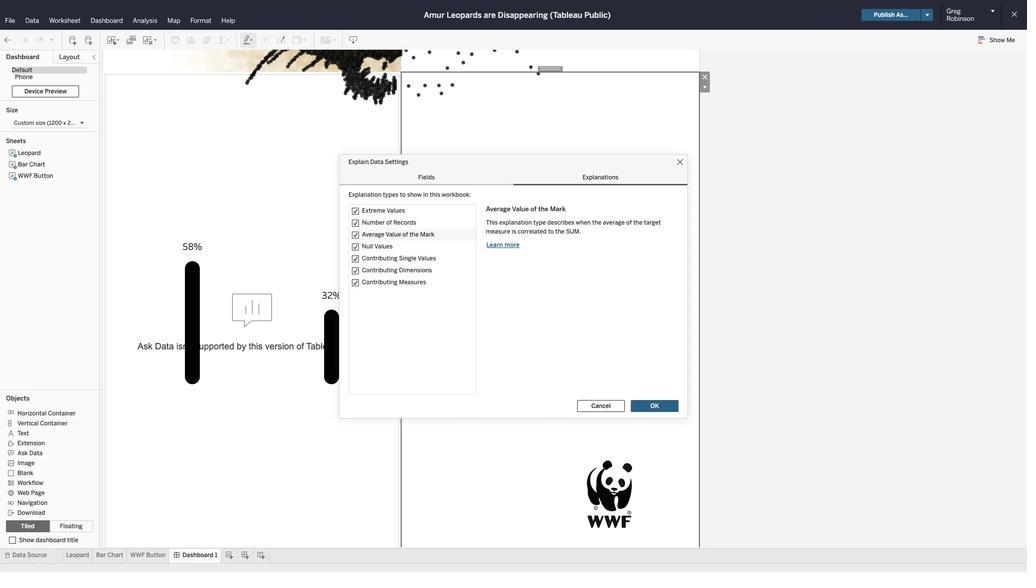 Task type: vqa. For each thing, say whether or not it's contained in the screenshot.
Horizontal
yes



Task type: locate. For each thing, give the bounding box(es) containing it.
show for show me
[[990, 37, 1005, 44]]

worksheet
[[49, 17, 81, 24]]

contributing down "null values"
[[362, 255, 398, 262]]

learn more link
[[486, 241, 520, 249]]

leopard
[[18, 150, 41, 157], [66, 552, 89, 559]]

download option
[[6, 508, 86, 517]]

1 horizontal spatial average
[[486, 205, 511, 213]]

custom size (1200 x 2000)
[[14, 120, 84, 126]]

contributing for contributing measures
[[362, 279, 398, 286]]

0 vertical spatial bar
[[18, 161, 28, 168]]

measures
[[399, 279, 426, 286]]

container down 'horizontal container'
[[40, 420, 68, 427]]

the right when
[[592, 219, 601, 226]]

of inside this explanation type describes when the average of the target measure is correlated to the sum.
[[626, 219, 632, 226]]

x
[[63, 120, 66, 126]]

2 vertical spatial contributing
[[362, 279, 398, 286]]

preview
[[45, 88, 67, 95]]

remove from dashboard image
[[699, 72, 710, 82]]

values up "number of records"
[[387, 207, 405, 214]]

map
[[167, 17, 180, 24]]

application
[[99, 0, 1026, 572]]

1 contributing from the top
[[362, 255, 398, 262]]

0 vertical spatial wwf
[[18, 172, 32, 179]]

the up type
[[538, 205, 548, 213]]

0 horizontal spatial mark
[[420, 231, 434, 238]]

show
[[990, 37, 1005, 44], [19, 537, 34, 544]]

vertical container
[[17, 420, 68, 427]]

to left 'show'
[[400, 191, 406, 198]]

source
[[27, 552, 47, 559]]

new data source image
[[68, 35, 78, 45]]

show/hide cards image
[[320, 35, 336, 45]]

extension option
[[6, 438, 86, 448]]

0 horizontal spatial show
[[19, 537, 34, 544]]

button
[[34, 172, 53, 179], [146, 552, 166, 559]]

publish as... button
[[861, 9, 921, 21]]

1 horizontal spatial show
[[990, 37, 1005, 44]]

0 horizontal spatial leopard
[[18, 150, 41, 157]]

0 vertical spatial dashboard
[[91, 17, 123, 24]]

contributing down contributing dimensions
[[362, 279, 398, 286]]

data
[[25, 17, 39, 24], [370, 158, 383, 165], [29, 450, 43, 457], [12, 552, 26, 559]]

floating
[[60, 523, 83, 530]]

custom
[[14, 120, 34, 126]]

value up the explanation
[[512, 205, 529, 213]]

the down records
[[409, 231, 419, 238]]

number of records
[[362, 219, 416, 226]]

contributing single values
[[362, 255, 436, 262]]

of right average
[[626, 219, 632, 226]]

value down "number of records"
[[386, 231, 401, 238]]

marks. press enter to open the view data window.. use arrow keys to navigate data visualization elements. image
[[148, 0, 655, 123], [123, 190, 680, 385], [561, 448, 659, 538]]

1 horizontal spatial average value of the mark
[[486, 205, 566, 213]]

data source
[[12, 552, 47, 559]]

0 horizontal spatial chart
[[29, 161, 45, 168]]

wwf button
[[18, 172, 53, 179], [130, 552, 166, 559]]

mark up describes
[[550, 205, 566, 213]]

1 horizontal spatial mark
[[550, 205, 566, 213]]

device
[[24, 88, 43, 95]]

1 vertical spatial contributing
[[362, 267, 398, 274]]

1 vertical spatial wwf button
[[130, 552, 166, 559]]

0 vertical spatial button
[[34, 172, 53, 179]]

values
[[387, 207, 405, 214], [374, 243, 393, 250], [418, 255, 436, 262]]

explanations
[[582, 174, 619, 181]]

average
[[603, 219, 625, 226]]

this
[[486, 219, 498, 226]]

2 contributing from the top
[[362, 267, 398, 274]]

swap rows and columns image
[[171, 35, 180, 45]]

mark up contributing single values
[[420, 231, 434, 238]]

wwf
[[18, 172, 32, 179], [130, 552, 145, 559]]

format
[[190, 17, 212, 24]]

the left target
[[633, 219, 642, 226]]

mark
[[550, 205, 566, 213], [420, 231, 434, 238]]

workbook:
[[442, 191, 471, 198]]

0 vertical spatial mark
[[550, 205, 566, 213]]

container
[[48, 410, 76, 417], [40, 420, 68, 427]]

greg
[[946, 7, 961, 15]]

container up vertical container option
[[48, 410, 76, 417]]

in
[[423, 191, 428, 198]]

average value of the mark down records
[[362, 231, 434, 238]]

leopard inside list box
[[18, 150, 41, 157]]

average up the this
[[486, 205, 511, 213]]

text option
[[6, 428, 86, 438]]

this
[[430, 191, 440, 198]]

chart
[[29, 161, 45, 168], [107, 552, 123, 559]]

show inside button
[[990, 37, 1005, 44]]

extreme values
[[362, 207, 405, 214]]

dashboard left 1
[[182, 552, 213, 559]]

vertical container option
[[6, 418, 86, 428]]

1
[[215, 552, 217, 559]]

1 vertical spatial leopard
[[66, 552, 89, 559]]

0 vertical spatial average value of the mark
[[486, 205, 566, 213]]

to down describes
[[548, 228, 554, 235]]

0 horizontal spatial to
[[400, 191, 406, 198]]

0 horizontal spatial dashboard
[[6, 53, 39, 61]]

dashboard up new worksheet icon
[[91, 17, 123, 24]]

data up replay animation image on the left top of the page
[[25, 17, 39, 24]]

2 horizontal spatial dashboard
[[182, 552, 213, 559]]

1 vertical spatial values
[[374, 243, 393, 250]]

0 horizontal spatial average
[[362, 231, 384, 238]]

0 horizontal spatial average value of the mark
[[362, 231, 434, 238]]

data right explain
[[370, 158, 383, 165]]

learn more
[[486, 242, 520, 249]]

0 vertical spatial show
[[990, 37, 1005, 44]]

replay animation image
[[35, 35, 45, 45]]

totals image
[[218, 35, 230, 45]]

0 horizontal spatial bar chart
[[18, 161, 45, 168]]

explanation types to show in this workbook:
[[348, 191, 471, 198]]

replay animation image
[[49, 37, 55, 43]]

0 vertical spatial container
[[48, 410, 76, 417]]

data inside dialog
[[370, 158, 383, 165]]

1 vertical spatial chart
[[107, 552, 123, 559]]

0 horizontal spatial value
[[386, 231, 401, 238]]

duplicate image
[[126, 35, 136, 45]]

0 vertical spatial values
[[387, 207, 405, 214]]

0 horizontal spatial wwf button
[[18, 172, 53, 179]]

list box
[[6, 148, 93, 387]]

1 horizontal spatial leopard
[[66, 552, 89, 559]]

of
[[530, 205, 537, 213], [386, 219, 392, 226], [626, 219, 632, 226], [402, 231, 408, 238]]

ask data
[[17, 450, 43, 457]]

1 vertical spatial show
[[19, 537, 34, 544]]

0 vertical spatial average
[[486, 205, 511, 213]]

disappearing
[[498, 10, 548, 20]]

leopard down title
[[66, 552, 89, 559]]

public)
[[584, 10, 611, 20]]

container for vertical container
[[40, 420, 68, 427]]

ask data option
[[6, 448, 86, 458]]

bar inside list box
[[18, 161, 28, 168]]

objects
[[6, 395, 30, 402]]

data down extension
[[29, 450, 43, 457]]

robinson
[[946, 15, 974, 22]]

contributing dimensions
[[362, 267, 432, 274]]

analysis
[[133, 17, 157, 24]]

1 vertical spatial marks. press enter to open the view data window.. use arrow keys to navigate data visualization elements. image
[[123, 190, 680, 385]]

help
[[222, 17, 235, 24]]

of down extreme values
[[386, 219, 392, 226]]

1 horizontal spatial value
[[512, 205, 529, 213]]

0 horizontal spatial bar
[[18, 161, 28, 168]]

contributing up contributing measures
[[362, 267, 398, 274]]

records
[[393, 219, 416, 226]]

to
[[400, 191, 406, 198], [548, 228, 554, 235]]

0 vertical spatial chart
[[29, 161, 45, 168]]

of up type
[[530, 205, 537, 213]]

dimensions
[[399, 267, 432, 274]]

learn
[[486, 242, 503, 249]]

average value of the mark
[[486, 205, 566, 213], [362, 231, 434, 238]]

highlight image
[[243, 35, 254, 45]]

contributing for contributing single values
[[362, 255, 398, 262]]

1 vertical spatial to
[[548, 228, 554, 235]]

list box containing leopard
[[6, 148, 93, 387]]

navigation
[[17, 499, 47, 506]]

1 vertical spatial bar
[[96, 552, 106, 559]]

1 vertical spatial button
[[146, 552, 166, 559]]

0 vertical spatial leopard
[[18, 150, 41, 157]]

explain data settings dialog
[[340, 154, 687, 418]]

0 vertical spatial contributing
[[362, 255, 398, 262]]

format workbook image
[[276, 35, 286, 45]]

blank option
[[6, 468, 86, 478]]

dashboard up default
[[6, 53, 39, 61]]

blank
[[17, 470, 33, 477]]

objects list box
[[6, 405, 93, 517]]

leopard down sheets
[[18, 150, 41, 157]]

explanation
[[348, 191, 382, 198]]

values right null
[[374, 243, 393, 250]]

vertical
[[17, 420, 39, 427]]

download image
[[348, 35, 358, 45]]

show left 'me' at the right of the page
[[990, 37, 1005, 44]]

1 vertical spatial bar chart
[[96, 552, 123, 559]]

1 vertical spatial average
[[362, 231, 384, 238]]

device preview
[[24, 88, 67, 95]]

0 horizontal spatial wwf
[[18, 172, 32, 179]]

publish as...
[[874, 11, 908, 18]]

0 horizontal spatial button
[[34, 172, 53, 179]]

1 horizontal spatial wwf
[[130, 552, 145, 559]]

3 contributing from the top
[[362, 279, 398, 286]]

file
[[5, 17, 15, 24]]

1 horizontal spatial to
[[548, 228, 554, 235]]

1 vertical spatial container
[[40, 420, 68, 427]]

extension
[[17, 440, 45, 447]]

average value of the mark up the explanation
[[486, 205, 566, 213]]

average down number
[[362, 231, 384, 238]]

1 horizontal spatial button
[[146, 552, 166, 559]]

average
[[486, 205, 511, 213], [362, 231, 384, 238]]

show down tiled
[[19, 537, 34, 544]]

values up dimensions
[[418, 255, 436, 262]]



Task type: describe. For each thing, give the bounding box(es) containing it.
when
[[576, 219, 591, 226]]

workflow option
[[6, 478, 86, 488]]

default
[[12, 67, 32, 74]]

type
[[533, 219, 546, 226]]

device preview button
[[12, 86, 79, 97]]

to inside this explanation type describes when the average of the target measure is correlated to the sum.
[[548, 228, 554, 235]]

navigation option
[[6, 498, 86, 508]]

ask
[[17, 450, 28, 457]]

size
[[6, 107, 18, 114]]

amur
[[424, 10, 445, 20]]

horizontal container
[[17, 410, 76, 417]]

show me button
[[974, 32, 1024, 48]]

collapse image
[[91, 54, 97, 60]]

clear sheet image
[[142, 35, 158, 45]]

2 vertical spatial dashboard
[[182, 552, 213, 559]]

horizontal container option
[[6, 408, 86, 418]]

number
[[362, 219, 385, 226]]

show me
[[990, 37, 1015, 44]]

2 vertical spatial values
[[418, 255, 436, 262]]

types
[[383, 191, 398, 198]]

greg robinson
[[946, 7, 974, 22]]

0 vertical spatial to
[[400, 191, 406, 198]]

is
[[512, 228, 516, 235]]

as...
[[896, 11, 908, 18]]

pause auto updates image
[[84, 35, 94, 45]]

new worksheet image
[[106, 35, 120, 45]]

button inside list box
[[34, 172, 53, 179]]

sum.
[[566, 228, 581, 235]]

image
[[17, 460, 35, 467]]

2000)
[[68, 120, 84, 126]]

explain data settings
[[348, 158, 408, 165]]

show
[[407, 191, 422, 198]]

undo image
[[3, 35, 13, 45]]

describes
[[547, 219, 574, 226]]

page
[[31, 490, 45, 497]]

(1200
[[47, 120, 62, 126]]

this explanation type describes when the average of the target measure is correlated to the sum.
[[486, 219, 661, 235]]

(tableau
[[550, 10, 582, 20]]

1 vertical spatial value
[[386, 231, 401, 238]]

dashboard
[[36, 537, 66, 544]]

leopards
[[447, 10, 482, 20]]

ok
[[650, 402, 659, 409]]

show dashboard title
[[19, 537, 78, 544]]

horizontal
[[17, 410, 47, 417]]

container for horizontal container
[[48, 410, 76, 417]]

chart inside list box
[[29, 161, 45, 168]]

publish
[[874, 11, 895, 18]]

redo image
[[19, 35, 29, 45]]

amur leopards are disappearing (tableau public)
[[424, 10, 611, 20]]

values for null values
[[374, 243, 393, 250]]

0 vertical spatial marks. press enter to open the view data window.. use arrow keys to navigate data visualization elements. image
[[148, 0, 655, 123]]

target
[[644, 219, 661, 226]]

null
[[362, 243, 373, 250]]

workflow
[[17, 480, 43, 487]]

ok button
[[631, 400, 679, 412]]

dashboard 1
[[182, 552, 217, 559]]

contributing for contributing dimensions
[[362, 267, 398, 274]]

1 horizontal spatial wwf button
[[130, 552, 166, 559]]

fit image
[[292, 35, 308, 45]]

data inside option
[[29, 450, 43, 457]]

extreme
[[362, 207, 385, 214]]

0 vertical spatial value
[[512, 205, 529, 213]]

show for show dashboard title
[[19, 537, 34, 544]]

text
[[17, 430, 29, 437]]

1 vertical spatial mark
[[420, 231, 434, 238]]

cancel button
[[577, 400, 625, 412]]

cancel
[[591, 402, 611, 409]]

default phone
[[12, 67, 33, 81]]

single
[[399, 255, 416, 262]]

values for extreme values
[[387, 207, 405, 214]]

settings
[[385, 158, 408, 165]]

0 vertical spatial wwf button
[[18, 172, 53, 179]]

explanation
[[499, 219, 532, 226]]

layout
[[59, 53, 80, 61]]

1 horizontal spatial chart
[[107, 552, 123, 559]]

title
[[67, 537, 78, 544]]

of down records
[[402, 231, 408, 238]]

1 horizontal spatial bar chart
[[96, 552, 123, 559]]

web
[[17, 490, 30, 497]]

show labels image
[[260, 35, 270, 45]]

web page option
[[6, 488, 86, 498]]

1 horizontal spatial bar
[[96, 552, 106, 559]]

more
[[504, 242, 520, 249]]

sort ascending image
[[186, 35, 196, 45]]

1 horizontal spatial dashboard
[[91, 17, 123, 24]]

sort descending image
[[202, 35, 212, 45]]

data left source
[[12, 552, 26, 559]]

1 vertical spatial dashboard
[[6, 53, 39, 61]]

the down describes
[[555, 228, 564, 235]]

download
[[17, 509, 45, 516]]

explain
[[348, 158, 369, 165]]

togglestate option group
[[6, 520, 93, 532]]

null values
[[362, 243, 393, 250]]

correlated
[[518, 228, 547, 235]]

1 vertical spatial wwf
[[130, 552, 145, 559]]

contributing measures
[[362, 279, 426, 286]]

tiled
[[21, 523, 35, 530]]

0 vertical spatial bar chart
[[18, 161, 45, 168]]

measure
[[486, 228, 510, 235]]

2 vertical spatial marks. press enter to open the view data window.. use arrow keys to navigate data visualization elements. image
[[561, 448, 659, 538]]

phone
[[15, 74, 33, 81]]

author control dialog tabs tab list
[[340, 169, 687, 185]]

size
[[36, 120, 45, 126]]

more options image
[[699, 82, 710, 92]]

1 vertical spatial average value of the mark
[[362, 231, 434, 238]]

image option
[[6, 458, 86, 468]]

fields
[[418, 174, 435, 181]]

sheets
[[6, 138, 26, 145]]



